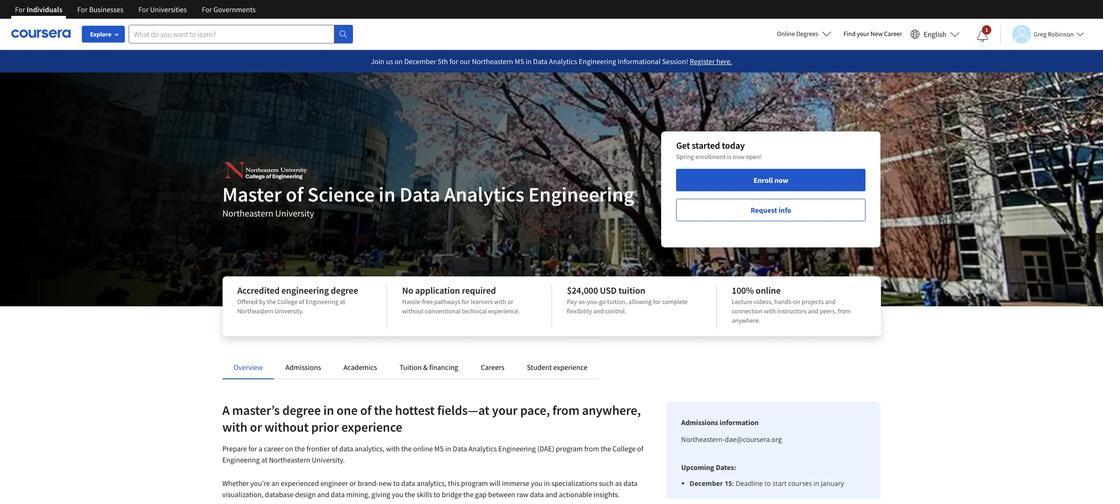 Task type: describe. For each thing, give the bounding box(es) containing it.
english
[[924, 29, 947, 39]]

and down projects
[[808, 307, 819, 315]]

skills
[[417, 490, 432, 499]]

northeastern-dae@coursera.org
[[681, 435, 782, 444]]

tuition
[[619, 284, 646, 296]]

career
[[884, 29, 902, 38]]

engineer
[[321, 478, 348, 488]]

or inside no application required hassle-free pathways for learners with or without conventional technical experience.
[[508, 297, 514, 306]]

enroll
[[754, 175, 773, 185]]

this
[[448, 478, 460, 488]]

data right as
[[624, 478, 638, 488]]

from inside the 100% online lecture videos, hands-on projects and connection with instructors and peers, from anywhere.
[[838, 307, 851, 315]]

no
[[402, 284, 413, 296]]

universities
[[150, 5, 187, 14]]

explore button
[[82, 26, 125, 43]]

coursera image
[[11, 26, 71, 41]]

master
[[222, 181, 282, 207]]

1
[[985, 26, 988, 33]]

in inside whether you're an experienced engineer or brand-new to data analytics, this program will immerse you in specializations such as data visualization, database design and data mining, giving you the skills to bridge the gap between raw data and actionable insights.
[[544, 478, 550, 488]]

degrees
[[797, 29, 819, 38]]

show notifications image
[[977, 30, 988, 42]]

for for governments
[[202, 5, 212, 14]]

from inside a master's degree in one of the hottest fields—at your pace, from anywhere, with or without prior experience
[[553, 402, 580, 419]]

of inside a master's degree in one of the hottest fields—at your pace, from anywhere, with or without prior experience
[[360, 402, 371, 419]]

student
[[527, 362, 552, 372]]

the up such
[[601, 444, 611, 453]]

individuals
[[27, 5, 62, 14]]

explore
[[90, 30, 112, 38]]

of inside master of science in data analytics engineering northeastern university
[[286, 181, 303, 207]]

careers
[[481, 362, 505, 372]]

register
[[690, 57, 715, 66]]

frontier
[[307, 444, 330, 453]]

2 horizontal spatial to
[[765, 479, 771, 488]]

find
[[844, 29, 856, 38]]

ms inside prepare for a career on the frontier of data analytics, with the online ms in data analytics engineering (dae) program from the college of engineering at northeastern university.
[[434, 444, 444, 453]]

analytics inside prepare for a career on the frontier of data analytics, with the online ms in data analytics engineering (dae) program from the college of engineering at northeastern university.
[[469, 444, 497, 453]]

overview link
[[234, 362, 263, 372]]

for universities
[[138, 5, 187, 14]]

for businesses
[[77, 5, 123, 14]]

information
[[720, 418, 759, 427]]

connection
[[732, 307, 763, 315]]

online inside the 100% online lecture videos, hands-on projects and connection with instructors and peers, from anywhere.
[[756, 284, 781, 296]]

northeastern inside master of science in data analytics engineering northeastern university
[[222, 207, 273, 219]]

greg
[[1034, 30, 1047, 38]]

overview
[[234, 362, 263, 372]]

0 horizontal spatial to
[[393, 478, 400, 488]]

get
[[676, 139, 690, 151]]

data inside prepare for a career on the frontier of data analytics, with the online ms in data analytics engineering (dae) program from the college of engineering at northeastern university.
[[339, 444, 353, 453]]

accredited
[[237, 284, 280, 296]]

your inside a master's degree in one of the hottest fields—at your pace, from anywhere, with or without prior experience
[[492, 402, 518, 419]]

with inside the 100% online lecture videos, hands-on projects and connection with instructors and peers, from anywhere.
[[764, 307, 776, 315]]

instructors
[[777, 307, 807, 315]]

college inside 'accredited engineering degree offered by the college of engineering at northeastern university.'
[[277, 297, 298, 306]]

our
[[460, 57, 471, 66]]

the left gap
[[463, 490, 474, 499]]

and up peers, on the right
[[825, 297, 836, 306]]

with inside no application required hassle-free pathways for learners with or without conventional technical experience.
[[494, 297, 506, 306]]

0 vertical spatial december
[[404, 57, 436, 66]]

northeastern-
[[681, 435, 725, 444]]

allowing
[[629, 297, 652, 306]]

for for individuals
[[15, 5, 25, 14]]

online
[[777, 29, 795, 38]]

for for universities
[[138, 5, 149, 14]]

for governments
[[202, 5, 256, 14]]

at inside 'accredited engineering degree offered by the college of engineering at northeastern university.'
[[340, 297, 345, 306]]

peers,
[[820, 307, 837, 315]]

analytics, inside whether you're an experienced engineer or brand-new to data analytics, this program will immerse you in specializations such as data visualization, database design and data mining, giving you the skills to bridge the gap between raw data and actionable insights.
[[417, 478, 447, 488]]

of inside 'accredited engineering degree offered by the college of engineering at northeastern university.'
[[299, 297, 304, 306]]

engineering inside 'accredited engineering degree offered by the college of engineering at northeastern university.'
[[306, 297, 339, 306]]

0 vertical spatial data
[[533, 57, 548, 66]]

accredited engineering degree offered by the college of engineering at northeastern university.
[[237, 284, 358, 315]]

for individuals
[[15, 5, 62, 14]]

data right new
[[401, 478, 415, 488]]

financing
[[429, 362, 458, 372]]

lecture
[[732, 297, 753, 306]]

january
[[821, 479, 844, 488]]

a
[[259, 444, 262, 453]]

engineering
[[281, 284, 329, 296]]

giving
[[372, 490, 390, 499]]

whether
[[222, 478, 249, 488]]

new
[[871, 29, 883, 38]]

greg robinson button
[[1000, 25, 1084, 43]]

1 horizontal spatial december
[[690, 479, 723, 488]]

0 vertical spatial ms
[[515, 57, 524, 66]]

no application required hassle-free pathways for learners with or without conventional technical experience.
[[402, 284, 520, 315]]

on inside the 100% online lecture videos, hands-on projects and connection with instructors and peers, from anywhere.
[[794, 297, 801, 306]]

experienced
[[281, 478, 319, 488]]

0 vertical spatial analytics
[[549, 57, 577, 66]]

on inside prepare for a career on the frontier of data analytics, with the online ms in data analytics engineering (dae) program from the college of engineering at northeastern university.
[[285, 444, 293, 453]]

hands-
[[775, 297, 794, 306]]

control.
[[605, 307, 627, 315]]

for inside prepare for a career on the frontier of data analytics, with the online ms in data analytics engineering (dae) program from the college of engineering at northeastern university.
[[248, 444, 257, 453]]

now inside get started today spring enrollment is now open!
[[733, 152, 745, 161]]

college inside prepare for a career on the frontier of data analytics, with the online ms in data analytics engineering (dae) program from the college of engineering at northeastern university.
[[613, 444, 636, 453]]

will
[[490, 478, 501, 488]]

analytics inside master of science in data analytics engineering northeastern university
[[444, 181, 525, 207]]

robinson
[[1048, 30, 1074, 38]]

enroll now button
[[676, 169, 866, 191]]

admissions link
[[285, 362, 321, 372]]

mining,
[[346, 490, 370, 499]]

complete
[[662, 297, 688, 306]]

the down a master's degree in one of the hottest fields—at your pace, from anywhere, with or without prior experience
[[401, 444, 412, 453]]

5th
[[438, 57, 448, 66]]

tuition & financing link
[[400, 362, 458, 372]]

100% online lecture videos, hands-on projects and connection with instructors and peers, from anywhere.
[[732, 284, 851, 325]]

with inside prepare for a career on the frontier of data analytics, with the online ms in data analytics engineering (dae) program from the college of engineering at northeastern university.
[[386, 444, 400, 453]]

info
[[779, 205, 792, 215]]

conventional
[[425, 307, 461, 315]]

as
[[615, 478, 622, 488]]

0 horizontal spatial you
[[392, 490, 403, 499]]

go
[[599, 297, 606, 306]]

degree for master's
[[282, 402, 321, 419]]

informational
[[618, 57, 661, 66]]

university. inside prepare for a career on the frontier of data analytics, with the online ms in data analytics engineering (dae) program from the college of engineering at northeastern university.
[[312, 455, 345, 464]]

design
[[295, 490, 316, 499]]

1 horizontal spatial on
[[395, 57, 403, 66]]

engineering inside master of science in data analytics engineering northeastern university
[[529, 181, 634, 207]]

list item containing december 15:
[[690, 478, 866, 488]]

now inside button
[[775, 175, 789, 185]]

with inside a master's degree in one of the hottest fields—at your pace, from anywhere, with or without prior experience
[[222, 419, 247, 435]]

a master's degree in one of the hottest fields—at your pace, from anywhere, with or without prior experience
[[222, 402, 641, 435]]

one
[[337, 402, 358, 419]]

or inside whether you're an experienced engineer or brand-new to data analytics, this program will immerse you in specializations such as data visualization, database design and data mining, giving you the skills to bridge the gap between raw data and actionable insights.
[[350, 478, 356, 488]]

data inside prepare for a career on the frontier of data analytics, with the online ms in data analytics engineering (dae) program from the college of engineering at northeastern university.
[[453, 444, 467, 453]]

hassle-
[[402, 297, 422, 306]]

deadline
[[736, 479, 763, 488]]

admissions information
[[681, 418, 759, 427]]

data right the raw
[[530, 490, 544, 499]]

dae@coursera.org
[[725, 435, 782, 444]]

without inside a master's degree in one of the hottest fields—at your pace, from anywhere, with or without prior experience
[[265, 419, 309, 435]]

hottest
[[395, 402, 435, 419]]

as-
[[579, 297, 587, 306]]

What do you want to learn? text field
[[129, 25, 334, 43]]

the left frontier
[[295, 444, 305, 453]]



Task type: vqa. For each thing, say whether or not it's contained in the screenshot.
interested
no



Task type: locate. For each thing, give the bounding box(es) containing it.
and inside $24,000 usd tuition pay-as-you-go tuition, allowing for complete flexibility and control.
[[594, 307, 604, 315]]

0 horizontal spatial at
[[261, 455, 268, 464]]

brand-
[[358, 478, 379, 488]]

1 vertical spatial data
[[400, 181, 440, 207]]

today
[[722, 139, 745, 151]]

0 horizontal spatial university.
[[275, 307, 304, 315]]

data inside master of science in data analytics engineering northeastern university
[[400, 181, 440, 207]]

program up gap
[[461, 478, 488, 488]]

find your new career link
[[839, 28, 907, 40]]

for left a
[[248, 444, 257, 453]]

and left actionable at right
[[546, 490, 558, 499]]

the inside a master's degree in one of the hottest fields—at your pace, from anywhere, with or without prior experience
[[374, 402, 393, 419]]

us
[[386, 57, 393, 66]]

1 horizontal spatial from
[[584, 444, 599, 453]]

0 vertical spatial degree
[[331, 284, 358, 296]]

0 vertical spatial analytics,
[[355, 444, 385, 453]]

0 vertical spatial your
[[857, 29, 870, 38]]

analytics, up skills
[[417, 478, 447, 488]]

on up instructors at the bottom right of page
[[794, 297, 801, 306]]

courses
[[788, 479, 812, 488]]

0 vertical spatial you
[[531, 478, 543, 488]]

university. down frontier
[[312, 455, 345, 464]]

online down a master's degree in one of the hottest fields—at your pace, from anywhere, with or without prior experience
[[413, 444, 433, 453]]

in inside master of science in data analytics engineering northeastern university
[[379, 181, 396, 207]]

insights.
[[594, 490, 620, 499]]

college down "engineering"
[[277, 297, 298, 306]]

1 horizontal spatial experience
[[553, 362, 588, 372]]

1 vertical spatial december
[[690, 479, 723, 488]]

raw
[[517, 490, 529, 499]]

0 vertical spatial now
[[733, 152, 745, 161]]

analytics,
[[355, 444, 385, 453], [417, 478, 447, 488]]

0 vertical spatial at
[[340, 297, 345, 306]]

1 horizontal spatial degree
[[331, 284, 358, 296]]

with up 'experience.'
[[494, 297, 506, 306]]

to right skills
[[434, 490, 440, 499]]

1 vertical spatial ms
[[434, 444, 444, 453]]

2 for from the left
[[77, 5, 88, 14]]

online inside prepare for a career on the frontier of data analytics, with the online ms in data analytics engineering (dae) program from the college of engineering at northeastern university.
[[413, 444, 433, 453]]

2 vertical spatial from
[[584, 444, 599, 453]]

admissions for admissions information
[[681, 418, 718, 427]]

analytics
[[549, 57, 577, 66], [444, 181, 525, 207], [469, 444, 497, 453]]

data
[[339, 444, 353, 453], [401, 478, 415, 488], [624, 478, 638, 488], [331, 490, 345, 499], [530, 490, 544, 499]]

0 horizontal spatial or
[[250, 419, 262, 435]]

spring
[[676, 152, 694, 161]]

1 horizontal spatial admissions
[[681, 418, 718, 427]]

$24,000 usd tuition pay-as-you-go tuition, allowing for complete flexibility and control.
[[567, 284, 688, 315]]

2 horizontal spatial or
[[508, 297, 514, 306]]

without inside no application required hassle-free pathways for learners with or without conventional technical experience.
[[402, 307, 424, 315]]

application
[[415, 284, 460, 296]]

or up the mining,
[[350, 478, 356, 488]]

for inside no application required hassle-free pathways for learners with or without conventional technical experience.
[[462, 297, 470, 306]]

for left individuals
[[15, 5, 25, 14]]

analytics, inside prepare for a career on the frontier of data analytics, with the online ms in data analytics engineering (dae) program from the college of engineering at northeastern university.
[[355, 444, 385, 453]]

tuition,
[[607, 297, 627, 306]]

1 horizontal spatial ms
[[515, 57, 524, 66]]

for left "universities"
[[138, 5, 149, 14]]

0 horizontal spatial without
[[265, 419, 309, 435]]

0 horizontal spatial admissions
[[285, 362, 321, 372]]

student experience link
[[527, 362, 588, 372]]

december left 5th
[[404, 57, 436, 66]]

northeastern inside 'accredited engineering degree offered by the college of engineering at northeastern university.'
[[237, 307, 274, 315]]

1 horizontal spatial data
[[453, 444, 467, 453]]

0 vertical spatial on
[[395, 57, 403, 66]]

in inside a master's degree in one of the hottest fields—at your pace, from anywhere, with or without prior experience
[[323, 402, 334, 419]]

0 vertical spatial program
[[556, 444, 583, 453]]

started
[[692, 139, 720, 151]]

on
[[395, 57, 403, 66], [794, 297, 801, 306], [285, 444, 293, 453]]

tuition & financing
[[400, 362, 458, 372]]

0 horizontal spatial from
[[553, 402, 580, 419]]

degree inside a master's degree in one of the hottest fields—at your pace, from anywhere, with or without prior experience
[[282, 402, 321, 419]]

tuition
[[400, 362, 422, 372]]

0 horizontal spatial december
[[404, 57, 436, 66]]

anywhere,
[[582, 402, 641, 419]]

1 vertical spatial now
[[775, 175, 789, 185]]

online degrees button
[[770, 23, 839, 44]]

northeastern inside prepare for a career on the frontier of data analytics, with the online ms in data analytics engineering (dae) program from the college of engineering at northeastern university.
[[269, 455, 310, 464]]

1 horizontal spatial university.
[[312, 455, 345, 464]]

experience inside a master's degree in one of the hottest fields—at your pace, from anywhere, with or without prior experience
[[341, 419, 402, 435]]

online up videos,
[[756, 284, 781, 296]]

prior
[[311, 419, 339, 435]]

you're
[[250, 478, 270, 488]]

from right peers, on the right
[[838, 307, 851, 315]]

program inside whether you're an experienced engineer or brand-new to data analytics, this program will immerse you in specializations such as data visualization, database design and data mining, giving you the skills to bridge the gap between raw data and actionable insights.
[[461, 478, 488, 488]]

northeastern right our
[[472, 57, 513, 66]]

1 horizontal spatial you
[[531, 478, 543, 488]]

prepare
[[222, 444, 247, 453]]

the right by
[[267, 297, 276, 306]]

northeastern down the northeastern university logo
[[222, 207, 273, 219]]

northeastern university logo image
[[222, 159, 309, 182]]

0 horizontal spatial now
[[733, 152, 745, 161]]

or up a
[[250, 419, 262, 435]]

without up career at the bottom left of the page
[[265, 419, 309, 435]]

university. inside 'accredited engineering degree offered by the college of engineering at northeastern university.'
[[275, 307, 304, 315]]

100%
[[732, 284, 754, 296]]

0 vertical spatial without
[[402, 307, 424, 315]]

0 vertical spatial experience
[[553, 362, 588, 372]]

the left "hottest"
[[374, 402, 393, 419]]

1 horizontal spatial your
[[857, 29, 870, 38]]

here.
[[717, 57, 732, 66]]

visualization,
[[222, 490, 264, 499]]

with up prepare on the bottom
[[222, 419, 247, 435]]

0 horizontal spatial online
[[413, 444, 433, 453]]

for
[[450, 57, 458, 66], [462, 297, 470, 306], [653, 297, 661, 306], [248, 444, 257, 453]]

1 vertical spatial program
[[461, 478, 488, 488]]

or up 'experience.'
[[508, 297, 514, 306]]

database
[[265, 490, 294, 499]]

at inside prepare for a career on the frontier of data analytics, with the online ms in data analytics engineering (dae) program from the college of engineering at northeastern university.
[[261, 455, 268, 464]]

2 vertical spatial analytics
[[469, 444, 497, 453]]

data down engineer
[[331, 490, 345, 499]]

request
[[751, 205, 777, 215]]

videos,
[[754, 297, 773, 306]]

1 horizontal spatial or
[[350, 478, 356, 488]]

3 for from the left
[[138, 5, 149, 14]]

1 for from the left
[[15, 5, 25, 14]]

in
[[526, 57, 532, 66], [379, 181, 396, 207], [323, 402, 334, 419], [445, 444, 451, 453], [544, 478, 550, 488], [814, 479, 820, 488]]

4 for from the left
[[202, 5, 212, 14]]

0 vertical spatial from
[[838, 307, 851, 315]]

0 vertical spatial university.
[[275, 307, 304, 315]]

dates:
[[716, 463, 736, 472]]

for inside $24,000 usd tuition pay-as-you-go tuition, allowing for complete flexibility and control.
[[653, 297, 661, 306]]

academics link
[[344, 362, 377, 372]]

for right 5th
[[450, 57, 458, 66]]

science
[[308, 181, 375, 207]]

1 vertical spatial degree
[[282, 402, 321, 419]]

and down go
[[594, 307, 604, 315]]

anywhere.
[[732, 316, 761, 325]]

and down engineer
[[317, 490, 329, 499]]

businesses
[[89, 5, 123, 14]]

from inside prepare for a career on the frontier of data analytics, with the online ms in data analytics engineering (dae) program from the college of engineering at northeastern university.
[[584, 444, 599, 453]]

register here. link
[[690, 57, 732, 66]]

0 horizontal spatial degree
[[282, 402, 321, 419]]

data
[[533, 57, 548, 66], [400, 181, 440, 207], [453, 444, 467, 453]]

upcoming
[[681, 463, 715, 472]]

0 vertical spatial or
[[508, 297, 514, 306]]

now right is
[[733, 152, 745, 161]]

2 horizontal spatial data
[[533, 57, 548, 66]]

2 vertical spatial data
[[453, 444, 467, 453]]

from right the pace,
[[553, 402, 580, 419]]

to
[[393, 478, 400, 488], [765, 479, 771, 488], [434, 490, 440, 499]]

university. down "engineering"
[[275, 307, 304, 315]]

for left the businesses
[[77, 5, 88, 14]]

with
[[494, 297, 506, 306], [764, 307, 776, 315], [222, 419, 247, 435], [386, 444, 400, 453]]

master's
[[232, 402, 280, 419]]

online degrees
[[777, 29, 819, 38]]

student experience
[[527, 362, 588, 372]]

1 vertical spatial college
[[613, 444, 636, 453]]

northeastern down career at the bottom left of the page
[[269, 455, 310, 464]]

from up such
[[584, 444, 599, 453]]

0 horizontal spatial your
[[492, 402, 518, 419]]

free
[[422, 297, 433, 306]]

with up new
[[386, 444, 400, 453]]

1 vertical spatial online
[[413, 444, 433, 453]]

for up technical
[[462, 297, 470, 306]]

degree right "engineering"
[[331, 284, 358, 296]]

0 horizontal spatial ms
[[434, 444, 444, 453]]

1 horizontal spatial program
[[556, 444, 583, 453]]

the
[[267, 297, 276, 306], [374, 402, 393, 419], [295, 444, 305, 453], [401, 444, 412, 453], [601, 444, 611, 453], [405, 490, 415, 499], [463, 490, 474, 499]]

banner navigation
[[7, 0, 263, 19]]

english button
[[907, 19, 964, 49]]

2 horizontal spatial on
[[794, 297, 801, 306]]

1 horizontal spatial without
[[402, 307, 424, 315]]

your left the pace,
[[492, 402, 518, 419]]

1 vertical spatial you
[[392, 490, 403, 499]]

on right us
[[395, 57, 403, 66]]

for left governments
[[202, 5, 212, 14]]

you right giving
[[392, 490, 403, 499]]

degree inside 'accredited engineering degree offered by the college of engineering at northeastern university.'
[[331, 284, 358, 296]]

1 vertical spatial analytics,
[[417, 478, 447, 488]]

whether you're an experienced engineer or brand-new to data analytics, this program will immerse you in specializations such as data visualization, database design and data mining, giving you the skills to bridge the gap between raw data and actionable insights.
[[222, 478, 638, 499]]

0 horizontal spatial on
[[285, 444, 293, 453]]

college up as
[[613, 444, 636, 453]]

1 horizontal spatial college
[[613, 444, 636, 453]]

1 vertical spatial or
[[250, 419, 262, 435]]

between
[[488, 490, 516, 499]]

academics
[[344, 362, 377, 372]]

analytics, up the brand-
[[355, 444, 385, 453]]

in inside prepare for a career on the frontier of data analytics, with the online ms in data analytics engineering (dae) program from the college of engineering at northeastern university.
[[445, 444, 451, 453]]

1 vertical spatial university.
[[312, 455, 345, 464]]

session!
[[662, 57, 688, 66]]

greg robinson
[[1034, 30, 1074, 38]]

master of science in data analytics engineering northeastern university
[[222, 181, 634, 219]]

university
[[275, 207, 314, 219]]

find your new career
[[844, 29, 902, 38]]

to left start
[[765, 479, 771, 488]]

0 horizontal spatial college
[[277, 297, 298, 306]]

december down upcoming dates:
[[690, 479, 723, 488]]

data right frontier
[[339, 444, 353, 453]]

learners
[[471, 297, 493, 306]]

15:
[[725, 479, 734, 488]]

northeastern down by
[[237, 307, 274, 315]]

now right enroll
[[775, 175, 789, 185]]

admissions for admissions
[[285, 362, 321, 372]]

0 vertical spatial admissions
[[285, 362, 321, 372]]

request info
[[751, 205, 792, 215]]

for for businesses
[[77, 5, 88, 14]]

program right (dae)
[[556, 444, 583, 453]]

college
[[277, 297, 298, 306], [613, 444, 636, 453]]

to right new
[[393, 478, 400, 488]]

0 horizontal spatial experience
[[341, 419, 402, 435]]

0 horizontal spatial data
[[400, 181, 440, 207]]

at
[[340, 297, 345, 306], [261, 455, 268, 464]]

1 vertical spatial from
[[553, 402, 580, 419]]

career
[[264, 444, 284, 453]]

&
[[423, 362, 428, 372]]

1 vertical spatial without
[[265, 419, 309, 435]]

experience
[[553, 362, 588, 372], [341, 419, 402, 435]]

0 horizontal spatial program
[[461, 478, 488, 488]]

required
[[462, 284, 496, 296]]

1 vertical spatial on
[[794, 297, 801, 306]]

1 vertical spatial your
[[492, 402, 518, 419]]

1 vertical spatial admissions
[[681, 418, 718, 427]]

pay-
[[567, 297, 579, 306]]

None search field
[[129, 25, 353, 43]]

1 vertical spatial at
[[261, 455, 268, 464]]

0 vertical spatial online
[[756, 284, 781, 296]]

1 horizontal spatial analytics,
[[417, 478, 447, 488]]

2 horizontal spatial from
[[838, 307, 851, 315]]

degree
[[331, 284, 358, 296], [282, 402, 321, 419]]

1 horizontal spatial online
[[756, 284, 781, 296]]

without down hassle-
[[402, 307, 424, 315]]

for
[[15, 5, 25, 14], [77, 5, 88, 14], [138, 5, 149, 14], [202, 5, 212, 14]]

list item
[[690, 478, 866, 488]]

1 vertical spatial experience
[[341, 419, 402, 435]]

2 vertical spatial on
[[285, 444, 293, 453]]

engineering
[[579, 57, 616, 66], [529, 181, 634, 207], [306, 297, 339, 306], [498, 444, 536, 453], [222, 455, 260, 464]]

1 horizontal spatial to
[[434, 490, 440, 499]]

for right allowing
[[653, 297, 661, 306]]

governments
[[214, 5, 256, 14]]

program inside prepare for a career on the frontier of data analytics, with the online ms in data analytics engineering (dae) program from the college of engineering at northeastern university.
[[556, 444, 583, 453]]

0 horizontal spatial analytics,
[[355, 444, 385, 453]]

degree for engineering
[[331, 284, 358, 296]]

on right career at the bottom left of the page
[[285, 444, 293, 453]]

an
[[271, 478, 279, 488]]

enroll now
[[754, 175, 789, 185]]

without
[[402, 307, 424, 315], [265, 419, 309, 435]]

the left skills
[[405, 490, 415, 499]]

you right immerse
[[531, 478, 543, 488]]

upcoming dates:
[[681, 463, 736, 472]]

1 horizontal spatial now
[[775, 175, 789, 185]]

2 vertical spatial or
[[350, 478, 356, 488]]

technical
[[462, 307, 487, 315]]

or inside a master's degree in one of the hottest fields—at your pace, from anywhere, with or without prior experience
[[250, 419, 262, 435]]

the inside 'accredited engineering degree offered by the college of engineering at northeastern university.'
[[267, 297, 276, 306]]

of
[[286, 181, 303, 207], [299, 297, 304, 306], [360, 402, 371, 419], [332, 444, 338, 453], [637, 444, 644, 453]]

0 vertical spatial college
[[277, 297, 298, 306]]

1 horizontal spatial at
[[340, 297, 345, 306]]

1 vertical spatial analytics
[[444, 181, 525, 207]]

your right find
[[857, 29, 870, 38]]

prepare for a career on the frontier of data analytics, with the online ms in data analytics engineering (dae) program from the college of engineering at northeastern university.
[[222, 444, 644, 464]]

new
[[379, 478, 392, 488]]

with down videos,
[[764, 307, 776, 315]]

degree up frontier
[[282, 402, 321, 419]]



